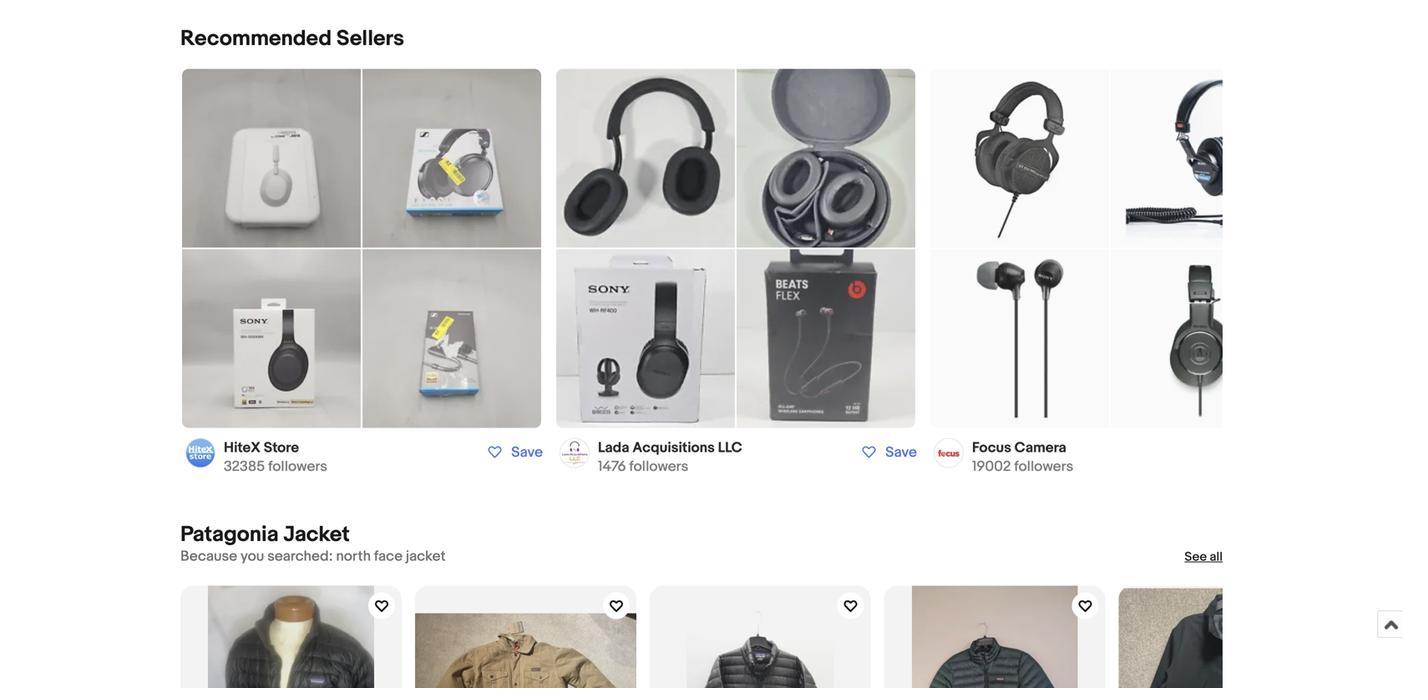Task type: locate. For each thing, give the bounding box(es) containing it.
followers down the "acquisitions"
[[629, 458, 688, 476]]

2 horizontal spatial followers
[[1014, 458, 1074, 476]]

hitex store 32385 followers
[[224, 439, 327, 476]]

recommended
[[180, 26, 332, 52]]

because you searched: north face jacket element
[[180, 548, 446, 566]]

save button
[[479, 443, 548, 462], [853, 443, 922, 462]]

2 save button from the left
[[853, 443, 922, 462]]

0 horizontal spatial followers
[[268, 458, 327, 476]]

1 save button from the left
[[479, 443, 548, 462]]

followers inside the hitex store 32385 followers
[[268, 458, 327, 476]]

save for lada acquisitions llc 1476 followers
[[886, 444, 917, 461]]

searched:
[[267, 548, 333, 565]]

recommended sellers
[[180, 26, 404, 52]]

1 save from the left
[[511, 444, 543, 461]]

1 followers from the left
[[268, 458, 327, 476]]

1476
[[598, 458, 626, 476]]

patagonia jacket link
[[180, 522, 350, 548]]

0 horizontal spatial save button
[[479, 443, 548, 462]]

because you searched: north face jacket
[[180, 548, 446, 565]]

1 horizontal spatial save button
[[853, 443, 922, 462]]

followers inside lada acquisitions llc 1476 followers
[[629, 458, 688, 476]]

save for hitex store 32385 followers
[[511, 444, 543, 461]]

followers down store in the left bottom of the page
[[268, 458, 327, 476]]

followers down camera
[[1014, 458, 1074, 476]]

2 save from the left
[[886, 444, 917, 461]]

0 horizontal spatial save
[[511, 444, 543, 461]]

1 horizontal spatial followers
[[629, 458, 688, 476]]

followers
[[268, 458, 327, 476], [629, 458, 688, 476], [1014, 458, 1074, 476]]

see all link
[[1185, 549, 1223, 565]]

lada
[[598, 439, 629, 457]]

1 horizontal spatial save
[[886, 444, 917, 461]]

followers inside focus camera 19002 followers
[[1014, 458, 1074, 476]]

3 followers from the left
[[1014, 458, 1074, 476]]

save
[[511, 444, 543, 461], [886, 444, 917, 461]]

north
[[336, 548, 371, 565]]

focus
[[972, 439, 1011, 457]]

all
[[1210, 549, 1223, 565]]

2 followers from the left
[[629, 458, 688, 476]]

because
[[180, 548, 237, 565]]

save button for lada acquisitions llc 1476 followers
[[853, 443, 922, 462]]

jacket
[[406, 548, 446, 565]]



Task type: describe. For each thing, give the bounding box(es) containing it.
llc
[[718, 439, 742, 457]]

19002
[[972, 458, 1011, 476]]

save button for hitex store 32385 followers
[[479, 443, 548, 462]]

camera
[[1015, 439, 1067, 457]]

see
[[1185, 549, 1207, 565]]

acquisitions
[[633, 439, 715, 457]]

followers for focus camera
[[1014, 458, 1074, 476]]

store
[[264, 439, 299, 457]]

32385
[[224, 458, 265, 476]]

followers for hitex store
[[268, 458, 327, 476]]

you
[[241, 548, 264, 565]]

face
[[374, 548, 403, 565]]

patagonia
[[180, 522, 279, 548]]

sellers
[[337, 26, 404, 52]]

see all
[[1185, 549, 1223, 565]]

focus camera 19002 followers
[[972, 439, 1074, 476]]

lada acquisitions llc 1476 followers
[[598, 439, 742, 476]]

hitex
[[224, 439, 261, 457]]

patagonia jacket
[[180, 522, 350, 548]]

jacket
[[283, 522, 350, 548]]



Task type: vqa. For each thing, say whether or not it's contained in the screenshot.
'Brand Outlet' link
no



